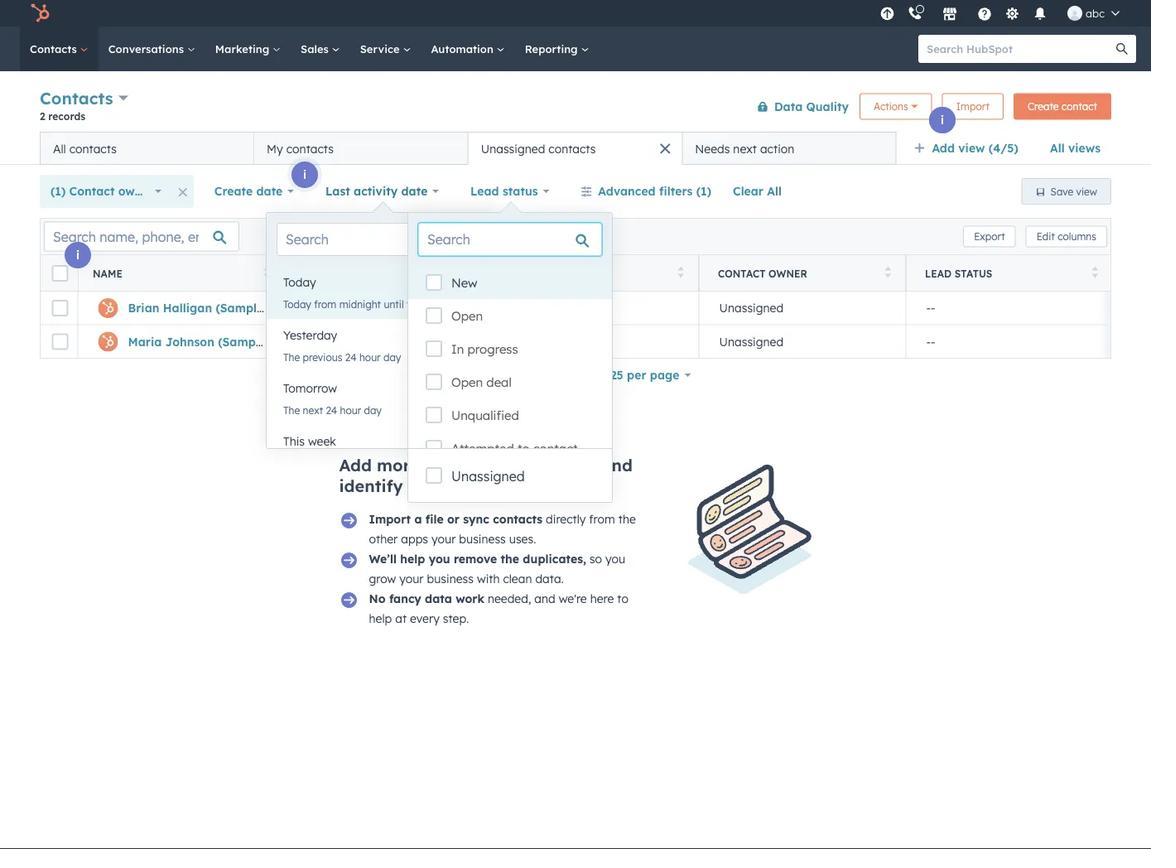 Task type: vqa. For each thing, say whether or not it's contained in the screenshot.
HubSpot IMAGE on the left
yes



Task type: locate. For each thing, give the bounding box(es) containing it.
business up we'll help you remove the duplicates,
[[459, 532, 506, 546]]

step.
[[443, 612, 469, 626]]

1 horizontal spatial you
[[606, 552, 626, 566]]

import
[[957, 100, 990, 113], [369, 512, 411, 527]]

day down emailmaria@hubspot.com link
[[384, 351, 401, 363]]

contact
[[1062, 100, 1098, 113], [533, 441, 578, 457]]

0 vertical spatial contact
[[69, 184, 115, 198]]

0 vertical spatial your
[[432, 532, 456, 546]]

1 vertical spatial lead
[[926, 267, 952, 280]]

25
[[611, 368, 624, 382]]

1 vertical spatial (sample
[[218, 334, 266, 349]]

0 horizontal spatial the
[[407, 298, 422, 310]]

2 horizontal spatial i button
[[930, 107, 956, 133]]

the inside yesterday the previous 24 hour day
[[283, 351, 300, 363]]

your inside directly from the other apps your business uses.
[[432, 532, 456, 546]]

1 the from the top
[[283, 351, 300, 363]]

unassigned
[[481, 141, 546, 156], [720, 301, 784, 315], [720, 334, 784, 349], [452, 468, 525, 485]]

abc menu
[[876, 0, 1132, 27]]

i down (1) contact owner at the top left of the page
[[76, 248, 80, 262]]

press to sort. element up time in the top left of the page
[[471, 266, 477, 280]]

contact) up previous
[[270, 334, 319, 349]]

halligan
[[163, 301, 212, 315]]

1 horizontal spatial next
[[734, 141, 757, 156]]

0 horizontal spatial you
[[429, 552, 451, 566]]

prev
[[481, 368, 507, 383]]

0 horizontal spatial lead
[[471, 184, 499, 198]]

to right here
[[618, 592, 629, 606]]

0 horizontal spatial date
[[256, 184, 283, 198]]

day inside yesterday the previous 24 hour day
[[384, 351, 401, 363]]

2 press to sort. element from the left
[[471, 266, 477, 280]]

hubspot link
[[20, 3, 62, 23]]

contacts inside 'add more contacts to organize and identify promising leads'
[[425, 455, 496, 476]]

0 vertical spatial owner
[[118, 184, 154, 198]]

calling icon button
[[902, 2, 930, 24]]

lead left status on the top right of page
[[926, 267, 952, 280]]

day for yesterday
[[384, 351, 401, 363]]

search search field up today button
[[277, 223, 488, 256]]

1 horizontal spatial from
[[589, 512, 615, 527]]

business up data
[[427, 572, 474, 586]]

1 vertical spatial view
[[1077, 185, 1098, 198]]

0 vertical spatial business
[[459, 532, 506, 546]]

all right clear
[[768, 184, 782, 198]]

list box containing today
[[267, 266, 498, 478]]

contacts up import a file or sync contacts
[[425, 455, 496, 476]]

0 horizontal spatial next
[[303, 404, 323, 416]]

organize
[[523, 455, 596, 476]]

1 horizontal spatial contact
[[1062, 100, 1098, 113]]

help down no
[[369, 612, 392, 626]]

view for save
[[1077, 185, 1098, 198]]

24 down "tomorrow"
[[326, 404, 337, 416]]

1 vertical spatial today
[[283, 298, 312, 310]]

the right the until
[[407, 298, 422, 310]]

list box containing new
[[409, 266, 612, 465]]

gary orlando image
[[1068, 6, 1083, 21]]

from down the email
[[314, 298, 337, 310]]

1 vertical spatial import
[[369, 512, 411, 527]]

2 unassigned button from the top
[[699, 325, 907, 358]]

1 vertical spatial open
[[452, 375, 483, 390]]

emailmaria@hubspot.com
[[305, 334, 458, 349]]

all contacts button
[[40, 132, 254, 165]]

the
[[407, 298, 422, 310], [619, 512, 636, 527], [501, 552, 520, 566]]

needs next action button
[[683, 132, 897, 165]]

press to sort. image for lead status
[[1093, 266, 1099, 278]]

at
[[395, 612, 407, 626]]

from inside directly from the other apps your business uses.
[[589, 512, 615, 527]]

help
[[400, 552, 425, 566], [369, 612, 392, 626]]

import inside button
[[957, 100, 990, 113]]

number
[[550, 267, 594, 280]]

view left (4/5)
[[959, 141, 986, 155]]

we'll help you remove the duplicates,
[[369, 552, 587, 566]]

contact down all contacts
[[69, 184, 115, 198]]

yesterday
[[283, 328, 337, 343]]

add inside add view (4/5) popup button
[[933, 141, 955, 155]]

0 horizontal spatial day
[[364, 404, 382, 416]]

0 horizontal spatial create
[[214, 184, 253, 198]]

0 vertical spatial next
[[734, 141, 757, 156]]

open down 'new'
[[452, 308, 483, 324]]

unassigned button for emailmaria@hubspot.com
[[699, 325, 907, 358]]

press to sort. element for lead status
[[1093, 266, 1099, 280]]

upgrade image
[[880, 7, 895, 22]]

add
[[933, 141, 955, 155], [339, 455, 372, 476]]

to left organize
[[501, 455, 518, 476]]

add left "more" at the bottom left of page
[[339, 455, 372, 476]]

0 horizontal spatial help
[[369, 612, 392, 626]]

press to sort. element left contact owner
[[678, 266, 684, 280]]

1 vertical spatial and
[[535, 592, 556, 606]]

1 horizontal spatial help
[[400, 552, 425, 566]]

last activity date button
[[315, 175, 450, 208]]

0 vertical spatial help
[[400, 552, 425, 566]]

0 horizontal spatial all
[[53, 141, 66, 156]]

open left deal
[[452, 375, 483, 390]]

1 horizontal spatial lead
[[926, 267, 952, 280]]

1 vertical spatial hour
[[340, 404, 361, 416]]

bh@hubspot.com
[[305, 301, 406, 315]]

1 vertical spatial add
[[339, 455, 372, 476]]

the right directly at bottom
[[619, 512, 636, 527]]

save
[[1051, 185, 1074, 198]]

phone
[[511, 267, 547, 280]]

0 horizontal spatial i button
[[65, 242, 91, 268]]

progress
[[468, 341, 518, 357]]

lead status button
[[460, 175, 560, 208]]

all views
[[1051, 141, 1101, 155]]

1 vertical spatial the
[[283, 404, 300, 416]]

i button up the add view (4/5) at top
[[930, 107, 956, 133]]

i button down my contacts
[[292, 162, 318, 188]]

business inside the so you grow your business with clean data.
[[427, 572, 474, 586]]

you inside the so you grow your business with clean data.
[[606, 552, 626, 566]]

1 horizontal spatial day
[[384, 351, 401, 363]]

create inside create date popup button
[[214, 184, 253, 198]]

settings link
[[1003, 5, 1023, 22]]

view for add
[[959, 141, 986, 155]]

(sample for halligan
[[216, 301, 264, 315]]

0 vertical spatial today
[[283, 275, 316, 290]]

2 press to sort. image from the left
[[471, 266, 477, 278]]

conversations
[[108, 42, 187, 56]]

contacts button
[[40, 86, 129, 110]]

press to sort. image up time in the top left of the page
[[471, 266, 477, 278]]

add inside 'add more contacts to organize and identify promising leads'
[[339, 455, 372, 476]]

clear all button
[[723, 175, 793, 208]]

data
[[775, 99, 803, 114]]

0 vertical spatial add
[[933, 141, 955, 155]]

import a file or sync contacts
[[369, 512, 543, 527]]

import up other
[[369, 512, 411, 527]]

1 vertical spatial owner
[[769, 267, 808, 280]]

unassigned button for bh@hubspot.com
[[699, 292, 907, 325]]

1 horizontal spatial 24
[[345, 351, 357, 363]]

file
[[426, 512, 444, 527]]

contacts
[[69, 141, 117, 156], [286, 141, 334, 156], [549, 141, 596, 156], [425, 455, 496, 476], [493, 512, 543, 527]]

--
[[513, 301, 522, 315], [927, 301, 936, 315], [513, 334, 522, 349], [927, 334, 936, 349]]

0 vertical spatial i button
[[930, 107, 956, 133]]

0 vertical spatial the
[[407, 298, 422, 310]]

hour inside yesterday the previous 24 hour day
[[360, 351, 381, 363]]

0 vertical spatial day
[[384, 351, 401, 363]]

help inside needed, and we're here to help at every step.
[[369, 612, 392, 626]]

25 per page button
[[600, 359, 702, 392]]

1 horizontal spatial date
[[401, 184, 428, 198]]

contact owner
[[718, 267, 808, 280]]

(1) down all contacts
[[51, 184, 66, 198]]

maria johnson (sample contact) link
[[128, 334, 319, 349]]

4 press to sort. image from the left
[[1093, 266, 1099, 278]]

1 horizontal spatial import
[[957, 100, 990, 113]]

1 horizontal spatial add
[[933, 141, 955, 155]]

search search field up phone
[[418, 223, 602, 256]]

i
[[941, 113, 945, 127], [303, 167, 307, 182], [76, 248, 80, 262]]

day inside tomorrow the next 24 hour day
[[364, 404, 382, 416]]

all contacts
[[53, 141, 117, 156]]

add view (4/5) button
[[904, 132, 1040, 165]]

1 you from the left
[[429, 552, 451, 566]]

contacts for all contacts
[[69, 141, 117, 156]]

1 unassigned button from the top
[[699, 292, 907, 325]]

(1) inside (1) contact owner popup button
[[51, 184, 66, 198]]

open for open deal
[[452, 375, 483, 390]]

press to sort. element left lead status
[[885, 266, 892, 280]]

save view
[[1051, 185, 1098, 198]]

i button left name
[[65, 242, 91, 268]]

1 horizontal spatial (1)
[[697, 184, 712, 198]]

identify
[[339, 476, 403, 496]]

(sample down brian halligan (sample contact)
[[218, 334, 266, 349]]

contact up leads
[[533, 441, 578, 457]]

import up the add view (4/5) at top
[[957, 100, 990, 113]]

date
[[256, 184, 283, 198], [401, 184, 428, 198]]

view inside button
[[1077, 185, 1098, 198]]

you right so
[[606, 552, 626, 566]]

business
[[459, 532, 506, 546], [427, 572, 474, 586]]

today
[[283, 275, 316, 290], [283, 298, 312, 310]]

your
[[432, 532, 456, 546], [400, 572, 424, 586]]

date right activity
[[401, 184, 428, 198]]

1 horizontal spatial i button
[[292, 162, 318, 188]]

next inside button
[[734, 141, 757, 156]]

status
[[503, 184, 538, 198]]

you left "remove"
[[429, 552, 451, 566]]

the for yesterday
[[283, 351, 300, 363]]

help down apps
[[400, 552, 425, 566]]

0 vertical spatial from
[[314, 298, 337, 310]]

2 vertical spatial the
[[501, 552, 520, 566]]

all inside button
[[53, 141, 66, 156]]

24 inside tomorrow the next 24 hour day
[[326, 404, 337, 416]]

to inside needed, and we're here to help at every step.
[[618, 592, 629, 606]]

0 horizontal spatial 24
[[326, 404, 337, 416]]

2 horizontal spatial the
[[619, 512, 636, 527]]

2 you from the left
[[606, 552, 626, 566]]

uses.
[[509, 532, 536, 546]]

5 press to sort. element from the left
[[1093, 266, 1099, 280]]

hour inside tomorrow the next 24 hour day
[[340, 404, 361, 416]]

1 horizontal spatial i
[[303, 167, 307, 182]]

1 vertical spatial from
[[589, 512, 615, 527]]

day up this week button
[[364, 404, 382, 416]]

and down the 'data.'
[[535, 592, 556, 606]]

1 vertical spatial business
[[427, 572, 474, 586]]

1 horizontal spatial all
[[768, 184, 782, 198]]

contact up all views
[[1062, 100, 1098, 113]]

a
[[415, 512, 422, 527]]

2 vertical spatial i
[[76, 248, 80, 262]]

contacts down hubspot link
[[30, 42, 80, 56]]

day for tomorrow
[[364, 404, 382, 416]]

press to sort. image for email
[[471, 266, 477, 278]]

next left action
[[734, 141, 757, 156]]

or
[[447, 512, 460, 527]]

next
[[734, 141, 757, 156], [303, 404, 323, 416]]

create
[[1028, 100, 1059, 113], [214, 184, 253, 198]]

0 horizontal spatial add
[[339, 455, 372, 476]]

1 vertical spatial the
[[619, 512, 636, 527]]

emailmaria@hubspot.com link
[[305, 334, 458, 349]]

0 horizontal spatial contact
[[69, 184, 115, 198]]

contacts down records on the left of page
[[69, 141, 117, 156]]

all down 2 records
[[53, 141, 66, 156]]

0 vertical spatial the
[[283, 351, 300, 363]]

i down my contacts
[[303, 167, 307, 182]]

current
[[425, 298, 458, 310]]

1 press to sort. image from the left
[[264, 266, 270, 278]]

(1) right filters
[[697, 184, 712, 198]]

owner inside popup button
[[118, 184, 154, 198]]

business inside directly from the other apps your business uses.
[[459, 532, 506, 546]]

contacts link
[[20, 27, 98, 71]]

and inside 'add more contacts to organize and identify promising leads'
[[601, 455, 633, 476]]

1 horizontal spatial the
[[501, 552, 520, 566]]

0 vertical spatial i
[[941, 113, 945, 127]]

0 vertical spatial open
[[452, 308, 483, 324]]

contacts
[[30, 42, 80, 56], [40, 88, 113, 109]]

contact) up yesterday
[[267, 301, 317, 315]]

-- button
[[492, 292, 699, 325], [907, 292, 1114, 325], [492, 325, 699, 358], [907, 325, 1114, 358]]

0 horizontal spatial and
[[535, 592, 556, 606]]

(1)
[[51, 184, 66, 198], [697, 184, 712, 198]]

1 open from the top
[[452, 308, 483, 324]]

add view (4/5)
[[933, 141, 1019, 155]]

add for add view (4/5)
[[933, 141, 955, 155]]

contacts down contacts banner
[[549, 141, 596, 156]]

24 right previous
[[345, 351, 357, 363]]

0 vertical spatial hour
[[360, 351, 381, 363]]

3 press to sort. image from the left
[[678, 266, 684, 278]]

press to sort. image down filters
[[678, 266, 684, 278]]

i up add view (4/5) popup button at right top
[[941, 113, 945, 127]]

0 horizontal spatial your
[[400, 572, 424, 586]]

1 press to sort. element from the left
[[264, 266, 270, 280]]

add down import button
[[933, 141, 955, 155]]

1 horizontal spatial your
[[432, 532, 456, 546]]

0 horizontal spatial (1)
[[51, 184, 66, 198]]

2 open from the top
[[452, 375, 483, 390]]

press to sort. element
[[264, 266, 270, 280], [471, 266, 477, 280], [678, 266, 684, 280], [885, 266, 892, 280], [1093, 266, 1099, 280]]

0 horizontal spatial from
[[314, 298, 337, 310]]

press to sort. image
[[264, 266, 270, 278], [471, 266, 477, 278], [678, 266, 684, 278], [1093, 266, 1099, 278]]

your up fancy
[[400, 572, 424, 586]]

email
[[304, 267, 337, 280]]

hour down emailmaria@hubspot.com
[[360, 351, 381, 363]]

0 vertical spatial contact)
[[267, 301, 317, 315]]

1 vertical spatial your
[[400, 572, 424, 586]]

contacts up records on the left of page
[[40, 88, 113, 109]]

24 inside yesterday the previous 24 hour day
[[345, 351, 357, 363]]

data
[[425, 592, 452, 606]]

1 vertical spatial create
[[214, 184, 253, 198]]

4 press to sort. element from the left
[[885, 266, 892, 280]]

help button
[[971, 0, 999, 27]]

2 search search field from the left
[[418, 223, 602, 256]]

next inside tomorrow the next 24 hour day
[[303, 404, 323, 416]]

list box
[[267, 266, 498, 478], [409, 266, 612, 465]]

press to sort. element down columns
[[1093, 266, 1099, 280]]

marketing link
[[205, 27, 291, 71]]

view inside popup button
[[959, 141, 986, 155]]

0 horizontal spatial i
[[76, 248, 80, 262]]

attempted to contact
[[452, 441, 578, 457]]

abc
[[1086, 6, 1105, 20]]

0 vertical spatial (sample
[[216, 301, 264, 315]]

0 vertical spatial and
[[601, 455, 633, 476]]

apps
[[401, 532, 428, 546]]

tomorrow
[[283, 381, 337, 396]]

view right save
[[1077, 185, 1098, 198]]

(sample up maria johnson (sample contact) in the left of the page
[[216, 301, 264, 315]]

contacts for unassigned contacts
[[549, 141, 596, 156]]

lead left status
[[471, 184, 499, 198]]

contact) for bh@hubspot.com
[[267, 301, 317, 315]]

1 horizontal spatial create
[[1028, 100, 1059, 113]]

0 vertical spatial lead
[[471, 184, 499, 198]]

2 horizontal spatial all
[[1051, 141, 1065, 155]]

2 list box from the left
[[409, 266, 612, 465]]

contacts right my
[[286, 141, 334, 156]]

the up clean
[[501, 552, 520, 566]]

create contact button
[[1014, 93, 1112, 120]]

2 today from the top
[[283, 298, 312, 310]]

1 vertical spatial 24
[[326, 404, 337, 416]]

0 vertical spatial 24
[[345, 351, 357, 363]]

1 vertical spatial contact
[[718, 267, 766, 280]]

marketplaces image
[[943, 7, 958, 22]]

0 horizontal spatial owner
[[118, 184, 154, 198]]

contact down clear
[[718, 267, 766, 280]]

directly from the other apps your business uses.
[[369, 512, 636, 546]]

actions
[[874, 100, 909, 113]]

notifications button
[[1027, 0, 1055, 27]]

the
[[283, 351, 300, 363], [283, 404, 300, 416]]

1 search search field from the left
[[277, 223, 488, 256]]

0 vertical spatial contacts
[[30, 42, 80, 56]]

0 vertical spatial contact
[[1062, 100, 1098, 113]]

today today from midnight until the current time
[[283, 275, 482, 310]]

the down yesterday
[[283, 351, 300, 363]]

the inside the today today from midnight until the current time
[[407, 298, 422, 310]]

0 horizontal spatial view
[[959, 141, 986, 155]]

Search search field
[[277, 223, 488, 256], [418, 223, 602, 256]]

1 vertical spatial help
[[369, 612, 392, 626]]

yesterday the previous 24 hour day
[[283, 328, 401, 363]]

0 vertical spatial import
[[957, 100, 990, 113]]

all left views
[[1051, 141, 1065, 155]]

1 vertical spatial contact
[[533, 441, 578, 457]]

1 horizontal spatial view
[[1077, 185, 1098, 198]]

1 vertical spatial contacts
[[40, 88, 113, 109]]

1 horizontal spatial and
[[601, 455, 633, 476]]

1 (1) from the left
[[51, 184, 66, 198]]

press to sort. element left the email
[[264, 266, 270, 280]]

press to sort. image down columns
[[1093, 266, 1099, 278]]

0 vertical spatial view
[[959, 141, 986, 155]]

your inside the so you grow your business with clean data.
[[400, 572, 424, 586]]

2 (1) from the left
[[697, 184, 712, 198]]

24
[[345, 351, 357, 363], [326, 404, 337, 416]]

2 the from the top
[[283, 404, 300, 416]]

and right organize
[[601, 455, 633, 476]]

1 date from the left
[[256, 184, 283, 198]]

work
[[456, 592, 485, 606]]

date down my
[[256, 184, 283, 198]]

hour up this week button
[[340, 404, 361, 416]]

hour for yesterday
[[360, 351, 381, 363]]

1 list box from the left
[[267, 266, 498, 478]]

to
[[518, 441, 530, 457], [501, 455, 518, 476], [618, 592, 629, 606]]

1 vertical spatial next
[[303, 404, 323, 416]]

lead inside lead status popup button
[[471, 184, 499, 198]]

0 horizontal spatial contact
[[533, 441, 578, 457]]

the down "tomorrow"
[[283, 404, 300, 416]]

from right directly at bottom
[[589, 512, 615, 527]]

all for all views
[[1051, 141, 1065, 155]]

3 press to sort. element from the left
[[678, 266, 684, 280]]

open for open
[[452, 308, 483, 324]]

your down file
[[432, 532, 456, 546]]

0 horizontal spatial import
[[369, 512, 411, 527]]

search search field for today from midnight until the current time
[[277, 223, 488, 256]]

press to sort. image left the email
[[264, 266, 270, 278]]

the inside tomorrow the next 24 hour day
[[283, 404, 300, 416]]

create inside create contact button
[[1028, 100, 1059, 113]]

0 vertical spatial create
[[1028, 100, 1059, 113]]

next down "tomorrow"
[[303, 404, 323, 416]]

24 for yesterday
[[345, 351, 357, 363]]



Task type: describe. For each thing, give the bounding box(es) containing it.
25 per page
[[611, 368, 680, 382]]

help image
[[978, 7, 993, 22]]

(sample for johnson
[[218, 334, 266, 349]]

search button
[[1109, 35, 1137, 63]]

24 for tomorrow
[[326, 404, 337, 416]]

filters
[[660, 184, 693, 198]]

brian halligan (sample contact) link
[[128, 301, 317, 315]]

all for all contacts
[[53, 141, 66, 156]]

contacts inside popup button
[[40, 88, 113, 109]]

this week
[[283, 434, 336, 449]]

columns
[[1058, 230, 1097, 243]]

this week button
[[267, 425, 498, 458]]

clean
[[503, 572, 532, 586]]

import for import
[[957, 100, 990, 113]]

create contact
[[1028, 100, 1098, 113]]

search image
[[1117, 43, 1129, 55]]

calling icon image
[[908, 6, 923, 21]]

needs next action
[[695, 141, 795, 156]]

(1) inside 'advanced filters (1)' button
[[697, 184, 712, 198]]

so you grow your business with clean data.
[[369, 552, 626, 586]]

contact inside create contact button
[[1062, 100, 1098, 113]]

we'll
[[369, 552, 397, 566]]

tomorrow the next 24 hour day
[[283, 381, 382, 416]]

more
[[377, 455, 420, 476]]

add more contacts to organize and identify promising leads
[[339, 455, 633, 496]]

list box for the search search box corresponding to new
[[409, 266, 612, 465]]

Search name, phone, email addresses, or company search field
[[44, 222, 239, 251]]

data quality button
[[747, 90, 850, 123]]

search search field for new
[[418, 223, 602, 256]]

remove
[[454, 552, 497, 566]]

press to sort. image for phone number
[[678, 266, 684, 278]]

needed, and we're here to help at every step.
[[369, 592, 629, 626]]

edit columns
[[1037, 230, 1097, 243]]

2 date from the left
[[401, 184, 428, 198]]

press to sort. image
[[885, 266, 892, 278]]

marketplaces button
[[933, 0, 968, 27]]

advanced filters (1)
[[599, 184, 712, 198]]

automation
[[431, 42, 497, 56]]

contact inside popup button
[[69, 184, 115, 198]]

notifications image
[[1033, 7, 1048, 22]]

create date
[[214, 184, 283, 198]]

all inside "button"
[[768, 184, 782, 198]]

tomorrow button
[[267, 372, 498, 405]]

per
[[627, 368, 647, 382]]

1 vertical spatial i
[[303, 167, 307, 182]]

unassigned contacts
[[481, 141, 596, 156]]

create for create date
[[214, 184, 253, 198]]

service link
[[350, 27, 421, 71]]

page
[[650, 368, 680, 382]]

hubspot image
[[30, 3, 50, 23]]

lead status
[[471, 184, 538, 198]]

bh@hubspot.com link
[[305, 301, 406, 315]]

import button
[[943, 93, 1004, 120]]

(4/5)
[[989, 141, 1019, 155]]

reporting
[[525, 42, 581, 56]]

hour for tomorrow
[[340, 404, 361, 416]]

sales
[[301, 42, 332, 56]]

upgrade link
[[878, 5, 898, 22]]

needed,
[[488, 592, 532, 606]]

2 horizontal spatial i
[[941, 113, 945, 127]]

the for tomorrow
[[283, 404, 300, 416]]

add for add more contacts to organize and identify promising leads
[[339, 455, 372, 476]]

save view button
[[1022, 178, 1112, 205]]

to inside 'add more contacts to organize and identify promising leads'
[[501, 455, 518, 476]]

and inside needed, and we're here to help at every step.
[[535, 592, 556, 606]]

contacts banner
[[40, 85, 1112, 132]]

from inside the today today from midnight until the current time
[[314, 298, 337, 310]]

grow
[[369, 572, 396, 586]]

1 horizontal spatial contact
[[718, 267, 766, 280]]

last activity date
[[326, 184, 428, 198]]

to up leads
[[518, 441, 530, 457]]

contacts for my contacts
[[286, 141, 334, 156]]

johnson
[[165, 334, 215, 349]]

press to sort. element for phone number
[[678, 266, 684, 280]]

1 horizontal spatial owner
[[769, 267, 808, 280]]

marketing
[[215, 42, 273, 56]]

bh@hubspot.com button
[[285, 292, 492, 325]]

until
[[384, 298, 404, 310]]

2 records
[[40, 110, 85, 122]]

edit columns button
[[1026, 226, 1108, 247]]

leads
[[497, 476, 541, 496]]

clear all
[[733, 184, 782, 198]]

clear
[[733, 184, 764, 198]]

press to sort. element for email
[[471, 266, 477, 280]]

maria johnson (sample contact)
[[128, 334, 319, 349]]

my contacts
[[267, 141, 334, 156]]

actions button
[[860, 93, 933, 120]]

2 vertical spatial i button
[[65, 242, 91, 268]]

data quality
[[775, 99, 849, 114]]

attempted
[[452, 441, 514, 457]]

with
[[477, 572, 500, 586]]

midnight
[[339, 298, 381, 310]]

here
[[591, 592, 614, 606]]

reporting link
[[515, 27, 599, 71]]

1 vertical spatial i button
[[292, 162, 318, 188]]

previous
[[303, 351, 343, 363]]

duplicates,
[[523, 552, 587, 566]]

lead for lead status
[[926, 267, 952, 280]]

contacts up uses.
[[493, 512, 543, 527]]

import for import a file or sync contacts
[[369, 512, 411, 527]]

create for create contact
[[1028, 100, 1059, 113]]

(1) contact owner
[[51, 184, 154, 198]]

records
[[48, 110, 85, 122]]

list box for the search search box corresponding to today from midnight until the current time
[[267, 266, 498, 478]]

yesterday button
[[267, 319, 498, 352]]

new
[[452, 275, 478, 291]]

service
[[360, 42, 403, 56]]

quality
[[807, 99, 849, 114]]

this
[[283, 434, 305, 449]]

today button
[[267, 266, 498, 299]]

unassigned contacts button
[[468, 132, 683, 165]]

unqualified
[[452, 408, 519, 423]]

Search HubSpot search field
[[919, 35, 1122, 63]]

the inside directly from the other apps your business uses.
[[619, 512, 636, 527]]

lead for lead status
[[471, 184, 499, 198]]

sync
[[463, 512, 490, 527]]

contact) for emailmaria@hubspot.com
[[270, 334, 319, 349]]

week
[[308, 434, 336, 449]]

brian halligan (sample contact)
[[128, 301, 317, 315]]

1 today from the top
[[283, 275, 316, 290]]

deal
[[487, 375, 512, 390]]

prev button
[[450, 365, 513, 387]]

press to sort. element for contact owner
[[885, 266, 892, 280]]

action
[[761, 141, 795, 156]]

advanced filters (1) button
[[570, 175, 723, 208]]

settings image
[[1006, 7, 1020, 22]]

brian
[[128, 301, 159, 315]]



